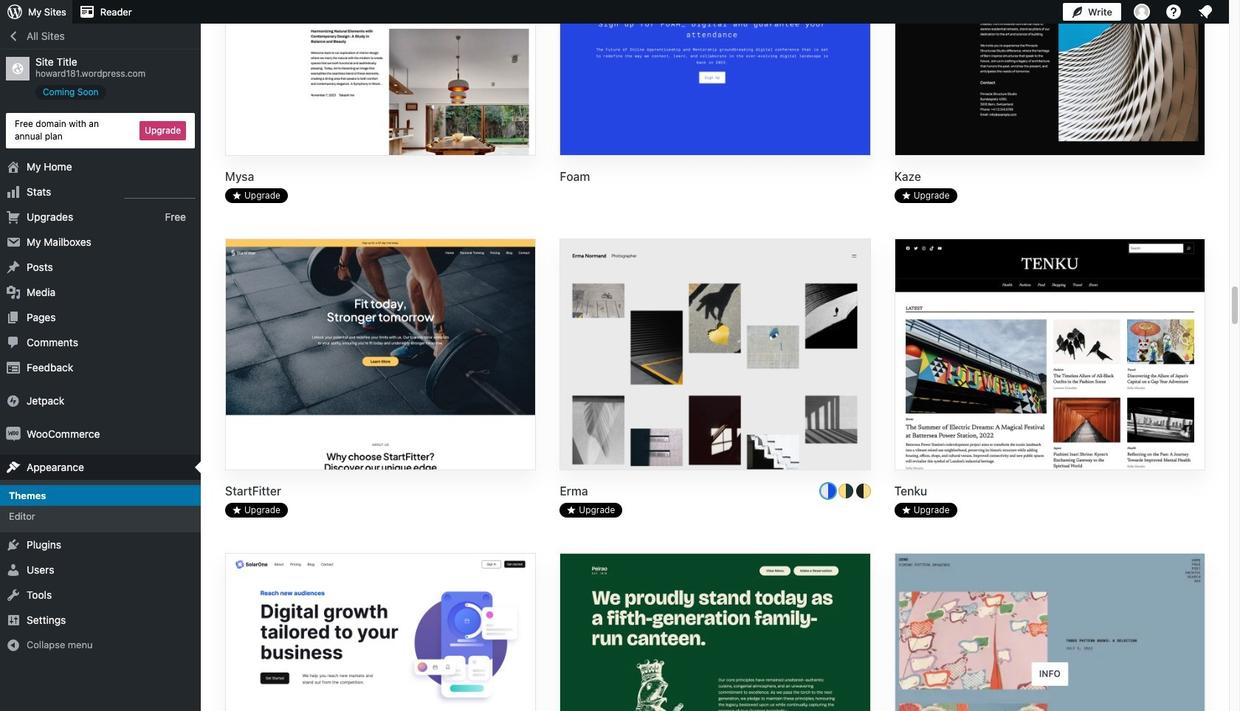Task type: locate. For each thing, give the bounding box(es) containing it.
solarone is a fresh, minimal, and professional wordpress block theme. this theme is suitable for corporate business websites or agencies, freelancers and small startups. image
[[226, 554, 536, 711]]

tenku is a classic "magazine" theme with a rich, dense homepage perfect for pro-bloggers. image
[[895, 240, 1205, 472]]

startfitter is a business theme perfect for a personal fitness training service. image
[[226, 240, 536, 472]]

my profile image
[[1134, 4, 1150, 20]]

peirao is a theme inspired by the pervasive use of a deep green colour painting on restaurant doors in galicia, spain. it's perfect for a restaurant whose authenticity and history are their brand. image
[[561, 554, 870, 711]]

kaze is a simple 3-column dark-colored theme with small font sizes. image
[[895, 0, 1205, 157]]

img image
[[6, 393, 21, 408], [6, 427, 21, 441]]

erma is a wordpress portfolio block theme that features gorgeous imagery and modern layouts. with three unique style variations and elegant templates, erma is the perfect choice for artists, designers, and other creative professionals looking to showcase their work in an eye-catching way. the theme's design is clean and sophisticated, allowing your portfolio pieces to take center stage. image
[[561, 240, 870, 472]]

1 vertical spatial img image
[[6, 427, 21, 441]]

0 vertical spatial img image
[[6, 393, 21, 408]]



Task type: vqa. For each thing, say whether or not it's contained in the screenshot.
All Pages
no



Task type: describe. For each thing, give the bounding box(es) containing it.
manage your notifications image
[[1197, 3, 1215, 21]]

help image
[[1165, 3, 1183, 21]]

highest hourly views 0 image
[[125, 189, 195, 198]]

1 img image from the top
[[6, 393, 21, 408]]

ueno is a mobile-first theme suitable for any kind of blog or website. it has an opinionated default style and two alternative style variations. image
[[895, 554, 1205, 711]]

2 img image from the top
[[6, 427, 21, 441]]

foam is a simple theme that supports full-site editing. it comes with a set of minimal templates and design settings that can be manipulated through global styles. use it to build something beautiful. image
[[561, 0, 870, 157]]

mysa is a simple 3-column blog theme. this theme works best with featured images that appear the right column. image
[[226, 0, 536, 157]]



